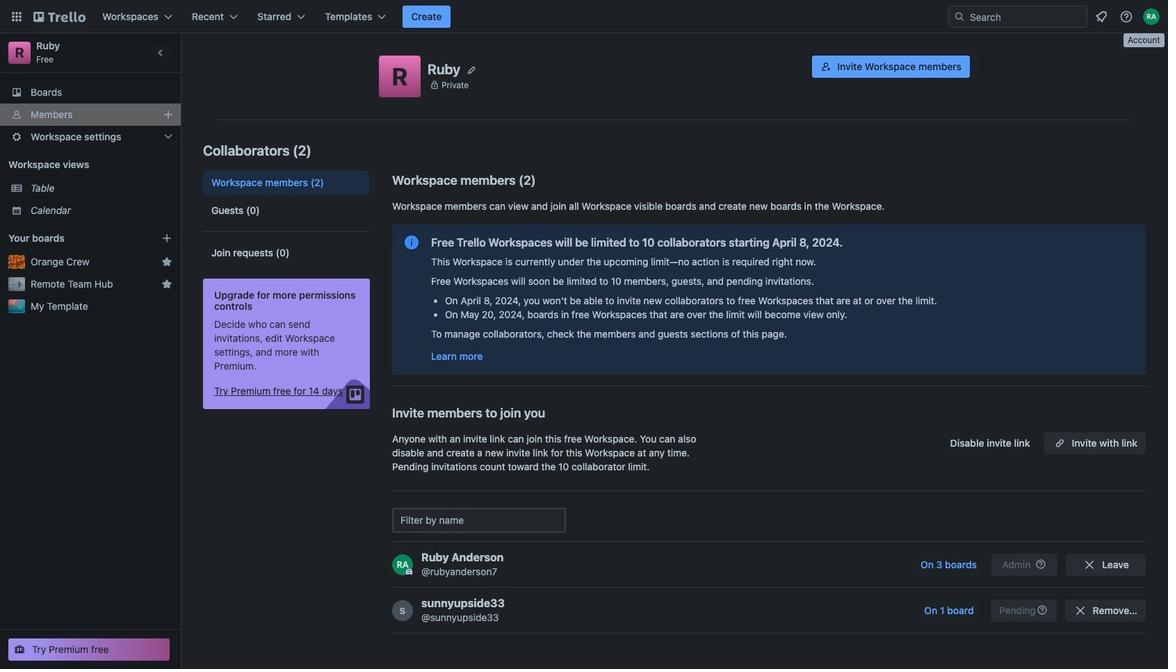 Task type: locate. For each thing, give the bounding box(es) containing it.
1 starred icon image from the top
[[161, 257, 173, 268]]

0 vertical spatial starred icon image
[[161, 257, 173, 268]]

Filter by name text field
[[392, 509, 566, 534]]

1 vertical spatial ruby anderson (rubyanderson7) image
[[392, 555, 413, 576]]

workspace navigation collapse icon image
[[152, 43, 171, 63]]

ruby anderson (rubyanderson7) image up sunnyupside33 (sunnyupside33) image in the left bottom of the page
[[392, 555, 413, 576]]

add board image
[[161, 233, 173, 244]]

your boards with 3 items element
[[8, 230, 141, 247]]

starred icon image
[[161, 257, 173, 268], [161, 279, 173, 290]]

0 vertical spatial ruby anderson (rubyanderson7) image
[[1144, 8, 1160, 25]]

sunnyupside33 (sunnyupside33) image
[[392, 601, 413, 622]]

Search field
[[966, 7, 1087, 26]]

1 horizontal spatial ruby anderson (rubyanderson7) image
[[1144, 8, 1160, 25]]

ruby anderson (rubyanderson7) image right the open information menu icon
[[1144, 8, 1160, 25]]

search image
[[955, 11, 966, 22]]

back to home image
[[33, 6, 86, 28]]

1 vertical spatial starred icon image
[[161, 279, 173, 290]]

ruby anderson (rubyanderson7) image
[[1144, 8, 1160, 25], [392, 555, 413, 576]]

tooltip
[[1124, 33, 1165, 47]]



Task type: describe. For each thing, give the bounding box(es) containing it.
open information menu image
[[1120, 10, 1134, 24]]

2 starred icon image from the top
[[161, 279, 173, 290]]

primary element
[[0, 0, 1169, 33]]

0 notifications image
[[1094, 8, 1110, 25]]

0 horizontal spatial ruby anderson (rubyanderson7) image
[[392, 555, 413, 576]]



Task type: vqa. For each thing, say whether or not it's contained in the screenshot.
Collapse list image
no



